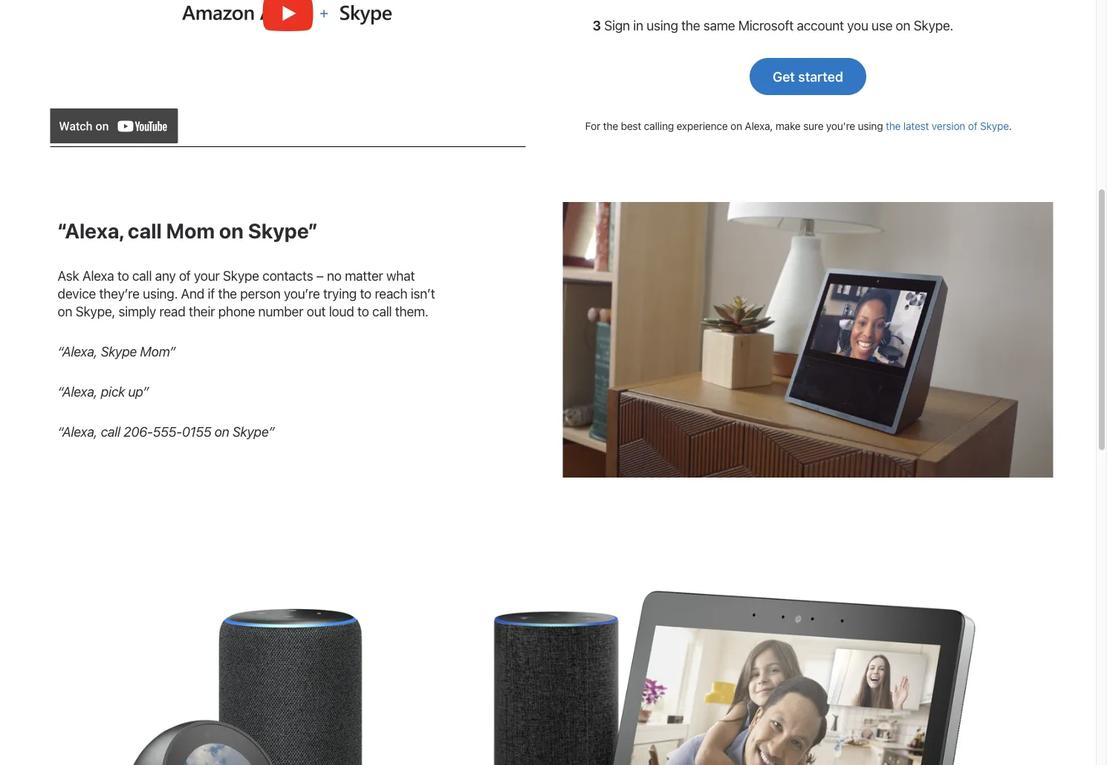 Task type: locate. For each thing, give the bounding box(es) containing it.
.
[[1010, 120, 1013, 132]]

0 horizontal spatial of
[[179, 268, 191, 284]]

skype
[[981, 120, 1010, 132], [223, 268, 259, 284], [101, 344, 137, 360]]

their
[[189, 304, 215, 320]]

0 horizontal spatial skype
[[101, 344, 137, 360]]

2 vertical spatial to
[[358, 304, 369, 320]]

they're
[[99, 286, 140, 302]]

1 vertical spatial skype"
[[233, 424, 275, 440]]

to right loud
[[358, 304, 369, 320]]

matter
[[345, 268, 383, 284]]

1 vertical spatial of
[[179, 268, 191, 284]]

skype" up the contacts
[[248, 218, 318, 243]]

sure
[[804, 120, 824, 132]]

"alexa,
[[58, 218, 123, 243], [58, 344, 98, 360], [58, 384, 98, 400], [58, 424, 98, 440]]

2 horizontal spatial skype
[[981, 120, 1010, 132]]

0 vertical spatial using
[[647, 17, 679, 33]]

0 vertical spatial skype"
[[248, 218, 318, 243]]

"alexa, for "alexa, call 206-555-0155 on skype"
[[58, 424, 98, 440]]

"alexa, up alexa
[[58, 218, 123, 243]]

skype" right 0155
[[233, 424, 275, 440]]

1 vertical spatial to
[[360, 286, 372, 302]]

started
[[799, 68, 844, 84]]

number
[[258, 304, 304, 320]]

pick
[[101, 384, 125, 400]]

the right if on the left top of the page
[[218, 286, 237, 302]]

skype right version
[[981, 120, 1010, 132]]

alexa
[[83, 268, 114, 284]]

to
[[117, 268, 129, 284], [360, 286, 372, 302], [358, 304, 369, 320]]

skype"
[[248, 218, 318, 243], [233, 424, 275, 440]]

1 vertical spatial skype
[[223, 268, 259, 284]]

the inside ask alexa to call any of your skype contacts – no matter what device they're using. and if the person you're trying to reach isn't on skype, simply read their phone number out loud to call them.
[[218, 286, 237, 302]]

1 horizontal spatial skype
[[223, 268, 259, 284]]

on down the device
[[58, 304, 72, 320]]

of
[[969, 120, 978, 132], [179, 268, 191, 284]]

1 "alexa, from the top
[[58, 218, 123, 243]]

of right any
[[179, 268, 191, 284]]

call left 206-
[[101, 424, 120, 440]]

skype.
[[914, 17, 954, 33]]

4 "alexa, from the top
[[58, 424, 98, 440]]

sign
[[605, 17, 630, 33]]

1 horizontal spatial using
[[858, 120, 884, 132]]

you
[[848, 17, 869, 33]]

on inside ask alexa to call any of your skype contacts – no matter what device they're using. and if the person you're trying to reach isn't on skype, simply read their phone number out loud to call them.
[[58, 304, 72, 320]]

make
[[776, 120, 801, 132]]

3
[[593, 17, 601, 33]]

alexa devices supporting skype image
[[58, 545, 1039, 766]]

"alexa, skype mom"
[[58, 344, 176, 360]]

call down reach
[[373, 304, 392, 320]]

call mom alexa image
[[563, 202, 1054, 478]]

555-
[[153, 424, 182, 440]]

trying
[[323, 286, 357, 302]]

on right the use
[[896, 17, 911, 33]]

skype inside ask alexa to call any of your skype contacts – no matter what device they're using. and if the person you're trying to reach isn't on skype, simply read their phone number out loud to call them.
[[223, 268, 259, 284]]

–
[[317, 268, 324, 284]]

what
[[387, 268, 415, 284]]

skype,
[[76, 304, 115, 320]]

the left "same"
[[682, 17, 701, 33]]

version
[[932, 120, 966, 132]]

device
[[58, 286, 96, 302]]

to down matter
[[360, 286, 372, 302]]

"alexa, for "alexa, pick up"
[[58, 384, 98, 400]]

skype left mom"
[[101, 344, 137, 360]]

your
[[194, 268, 220, 284]]

skype up person
[[223, 268, 259, 284]]

using
[[647, 17, 679, 33], [858, 120, 884, 132]]

of right version
[[969, 120, 978, 132]]

0 horizontal spatial using
[[647, 17, 679, 33]]

3 "alexa, from the top
[[58, 384, 98, 400]]

you're
[[827, 120, 856, 132]]

"alexa, down skype, on the left of the page
[[58, 344, 98, 360]]

if
[[208, 286, 215, 302]]

on
[[896, 17, 911, 33], [731, 120, 743, 132], [219, 218, 244, 243], [58, 304, 72, 320], [215, 424, 229, 440]]

for
[[586, 120, 601, 132]]

0 vertical spatial of
[[969, 120, 978, 132]]

call
[[128, 218, 162, 243], [132, 268, 152, 284], [373, 304, 392, 320], [101, 424, 120, 440]]

up"
[[128, 384, 149, 400]]

using right you're at the right top of the page
[[858, 120, 884, 132]]

0 vertical spatial to
[[117, 268, 129, 284]]

to up they're at the top left
[[117, 268, 129, 284]]

"alexa, left pick on the bottom left of the page
[[58, 384, 98, 400]]

"alexa, down "alexa, pick up"
[[58, 424, 98, 440]]

and
[[181, 286, 205, 302]]

loud
[[329, 304, 354, 320]]

0 vertical spatial skype
[[981, 120, 1010, 132]]

206-
[[124, 424, 153, 440]]

using right in
[[647, 17, 679, 33]]

2 "alexa, from the top
[[58, 344, 98, 360]]

contacts
[[263, 268, 313, 284]]

the
[[682, 17, 701, 33], [604, 120, 619, 132], [886, 120, 901, 132], [218, 286, 237, 302]]



Task type: describe. For each thing, give the bounding box(es) containing it.
you're
[[284, 286, 320, 302]]

for the best calling experience on alexa, make sure you're using the latest version of skype .
[[586, 120, 1013, 132]]

"alexa, for "alexa, skype mom"
[[58, 344, 98, 360]]

any
[[155, 268, 176, 284]]

person
[[240, 286, 281, 302]]

get
[[773, 68, 796, 84]]

alexa,
[[745, 120, 773, 132]]

"alexa, call 206-555-0155 on skype"
[[58, 424, 275, 440]]

"alexa, pick up"
[[58, 384, 149, 400]]

ask
[[58, 268, 79, 284]]

call left mom
[[128, 218, 162, 243]]

use
[[872, 17, 893, 33]]

phone
[[218, 304, 255, 320]]

get started link
[[750, 58, 867, 95]]

them.
[[395, 304, 429, 320]]

account
[[797, 17, 845, 33]]

on right 0155
[[215, 424, 229, 440]]

in
[[634, 17, 644, 33]]

1 horizontal spatial of
[[969, 120, 978, 132]]

mom
[[166, 218, 215, 243]]

reach
[[375, 286, 408, 302]]

the latest version of skype link
[[886, 120, 1010, 132]]

the right for
[[604, 120, 619, 132]]

no
[[327, 268, 342, 284]]

the left latest
[[886, 120, 901, 132]]

1 vertical spatial using
[[858, 120, 884, 132]]

0155
[[182, 424, 211, 440]]

out
[[307, 304, 326, 320]]

get started
[[773, 68, 844, 84]]

3 sign in using the same microsoft account you use on skype.
[[593, 17, 954, 33]]

"alexa, for "alexa, call mom on skype"
[[58, 218, 123, 243]]

microsoft
[[739, 17, 794, 33]]

on right mom
[[219, 218, 244, 243]]

latest
[[904, 120, 930, 132]]

mom"
[[140, 344, 176, 360]]

simply
[[119, 304, 156, 320]]

on left alexa,
[[731, 120, 743, 132]]

calling
[[644, 120, 674, 132]]

best
[[621, 120, 642, 132]]

isn't
[[411, 286, 435, 302]]

read
[[160, 304, 186, 320]]

ask alexa to call any of your skype contacts – no matter what device they're using. and if the person you're trying to reach isn't on skype, simply read their phone number out loud to call them.
[[58, 268, 435, 320]]

2 vertical spatial skype
[[101, 344, 137, 360]]

of inside ask alexa to call any of your skype contacts – no matter what device they're using. and if the person you're trying to reach isn't on skype, simply read their phone number out loud to call them.
[[179, 268, 191, 284]]

call left any
[[132, 268, 152, 284]]

"alexa, call mom on skype"
[[58, 218, 318, 243]]

using.
[[143, 286, 178, 302]]

same
[[704, 17, 736, 33]]

experience
[[677, 120, 728, 132]]



Task type: vqa. For each thing, say whether or not it's contained in the screenshot.
ALEXA
yes



